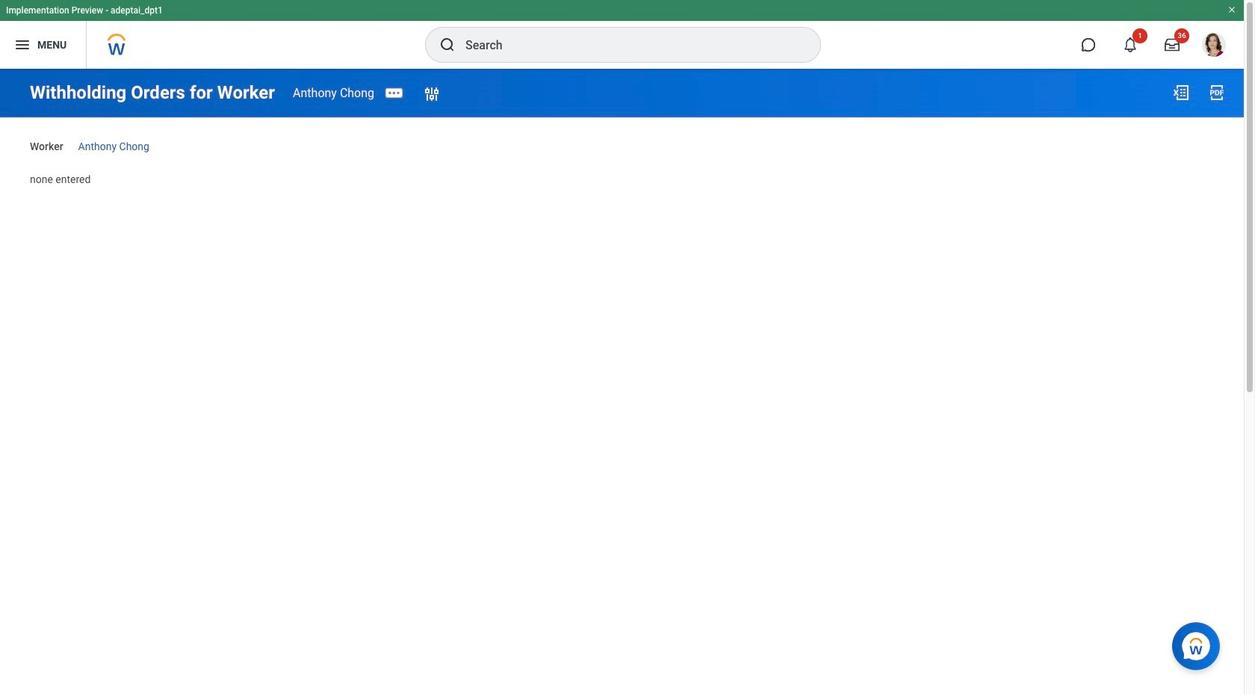 Task type: locate. For each thing, give the bounding box(es) containing it.
justify image
[[13, 36, 31, 54]]

export to excel image
[[1173, 84, 1190, 102]]

banner
[[0, 0, 1244, 69]]

main content
[[0, 69, 1244, 200]]

view printable version (pdf) image
[[1208, 84, 1226, 102]]

search image
[[439, 36, 457, 54]]



Task type: describe. For each thing, give the bounding box(es) containing it.
notifications large image
[[1123, 37, 1138, 52]]

change selection image
[[423, 86, 441, 103]]

inbox large image
[[1165, 37, 1180, 52]]

close environment banner image
[[1228, 5, 1237, 14]]

Search Workday  search field
[[466, 28, 790, 61]]

profile logan mcneil image
[[1202, 33, 1226, 60]]



Task type: vqa. For each thing, say whether or not it's contained in the screenshot.
justify icon
yes



